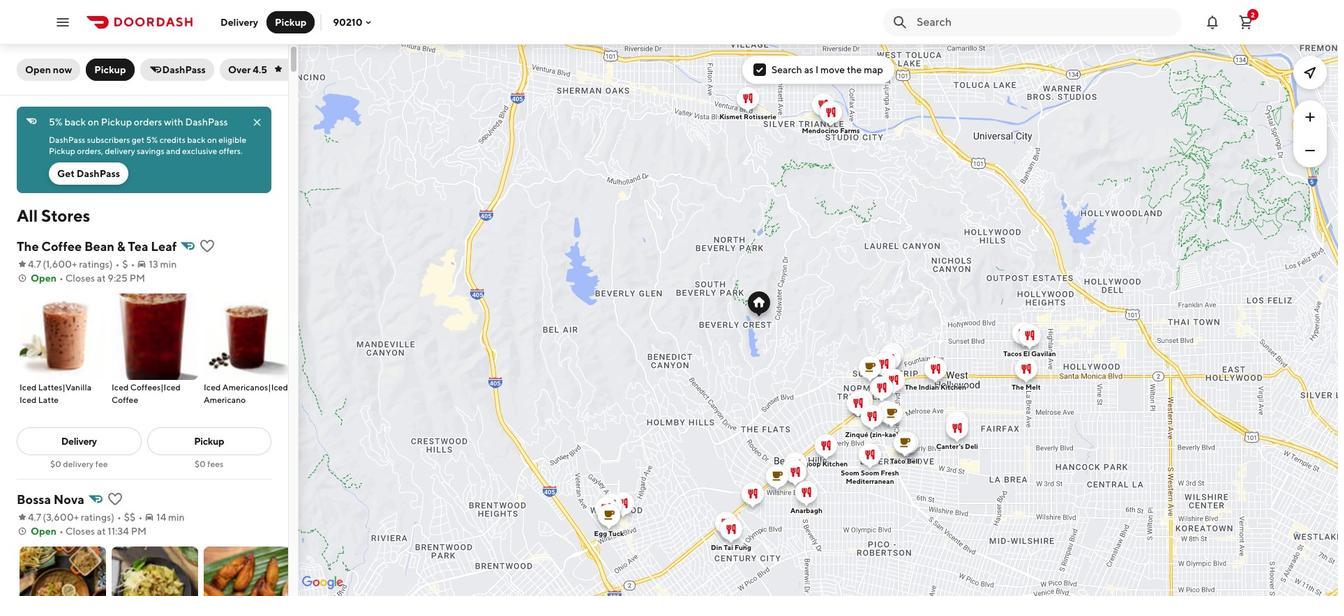 Task type: vqa. For each thing, say whether or not it's contained in the screenshot.
0 items, open Order Cart image
no



Task type: locate. For each thing, give the bounding box(es) containing it.
0 vertical spatial pickup button
[[267, 11, 315, 33]]

americanos|iced
[[223, 383, 288, 393]]

• left $
[[115, 259, 120, 270]]

4.7 down bossa
[[28, 512, 41, 524]]

on up exclusive at the left top of page
[[207, 135, 217, 145]]

( down bossa nova
[[43, 512, 46, 524]]

0 vertical spatial 4.7
[[28, 259, 41, 270]]

mendocino farms
[[802, 126, 861, 134], [802, 126, 861, 134]]

average rating of 4.7 out of 5 element left 1,600+
[[17, 258, 41, 272]]

dashpass up orders,
[[49, 135, 85, 145]]

and
[[166, 146, 181, 156]]

savings
[[137, 146, 165, 156]]

el
[[1024, 349, 1031, 358], [1024, 349, 1031, 358]]

iced left lattes|vanilla
[[20, 383, 37, 393]]

0 vertical spatial delivery
[[105, 146, 135, 156]]

iced left coffees|iced
[[112, 383, 129, 393]]

• right $
[[131, 259, 135, 270]]

iced lattes|vanilla iced latte image
[[20, 294, 106, 380]]

min
[[160, 259, 177, 270], [168, 512, 185, 524]]

side of fried plantains image
[[204, 547, 290, 597]]

0 vertical spatial pm
[[130, 273, 145, 284]]

1 horizontal spatial 5%
[[146, 135, 158, 145]]

pickup up get
[[49, 146, 75, 156]]

1 horizontal spatial delivery
[[221, 16, 258, 28]]

pm for bossa nova
[[131, 526, 147, 538]]

dashpass up with
[[162, 64, 206, 75]]

2 vertical spatial open
[[31, 526, 57, 538]]

5%
[[49, 117, 63, 128], [146, 135, 158, 145]]

0 vertical spatial )
[[109, 259, 113, 270]]

deli
[[966, 442, 979, 451], [966, 442, 979, 451]]

the coffee bean & tea leaf
[[17, 239, 177, 254]]

fung
[[735, 543, 752, 552], [735, 543, 752, 552]]

1 vertical spatial 5%
[[146, 135, 158, 145]]

0 horizontal spatial back
[[64, 117, 86, 128]]

delivery down subscribers
[[105, 146, 135, 156]]

) left • $
[[109, 259, 113, 270]]

5% up get
[[49, 117, 63, 128]]

2 ( from the top
[[43, 512, 46, 524]]

1 ( from the top
[[43, 259, 46, 270]]

canter's deli
[[937, 442, 979, 451], [937, 442, 979, 451]]

1 vertical spatial ratings
[[81, 512, 111, 524]]

ratings up open • closes at 9:25 pm
[[79, 259, 109, 270]]

dashpass button
[[140, 59, 214, 81]]

delivery link
[[17, 428, 141, 456]]

0 horizontal spatial $0
[[50, 459, 61, 470]]

eligible
[[219, 135, 247, 145]]

&
[[117, 239, 125, 254]]

at left 9:25
[[97, 273, 106, 284]]

• down 3,600+
[[59, 526, 63, 538]]

pickup button right now
[[86, 59, 134, 81]]

2 at from the top
[[97, 526, 106, 538]]

egg
[[595, 530, 608, 538], [595, 530, 608, 538]]

pm right 9:25
[[130, 273, 145, 284]]

1 $0 from the left
[[50, 459, 61, 470]]

pickup button
[[267, 11, 315, 33], [86, 59, 134, 81]]

delivery
[[221, 16, 258, 28], [61, 436, 97, 447]]

$0 left the fees
[[195, 459, 206, 470]]

melt
[[1026, 383, 1041, 391], [1026, 383, 1041, 391]]

coffee down coffees|iced
[[112, 395, 138, 406]]

pickup for pickup link
[[194, 436, 224, 447]]

pm down $$
[[131, 526, 147, 538]]

$0 down delivery link
[[50, 459, 61, 470]]

0 vertical spatial (
[[43, 259, 46, 270]]

orders
[[134, 117, 162, 128]]

delivery down delivery link
[[63, 459, 94, 470]]

goop kitchen zinqué (zin-kae)
[[805, 430, 899, 468], [805, 430, 899, 468]]

back up exclusive at the left top of page
[[187, 135, 206, 145]]

1 at from the top
[[97, 273, 106, 284]]

subscribers
[[87, 135, 130, 145]]

0 vertical spatial ratings
[[79, 259, 109, 270]]

2 $0 from the left
[[195, 459, 206, 470]]

closes down ( 1,600+ ratings ) at the left of page
[[65, 273, 95, 284]]

iced left latte
[[20, 395, 37, 406]]

iced americanos|iced americano image
[[204, 294, 290, 380]]

all stores
[[17, 206, 90, 225]]

taco bell
[[891, 457, 920, 465], [891, 457, 920, 465]]

3 items, open order cart image
[[1238, 14, 1255, 30]]

ratings
[[79, 259, 109, 270], [81, 512, 111, 524]]

open menu image
[[54, 14, 71, 30]]

4.7 for bossa
[[28, 512, 41, 524]]

• down 1,600+
[[59, 273, 63, 284]]

1 horizontal spatial back
[[187, 135, 206, 145]]

farms
[[841, 126, 861, 134], [841, 126, 861, 134]]

din
[[711, 543, 723, 552], [711, 543, 723, 552]]

$0 fees
[[195, 459, 224, 470]]

min right 13
[[160, 259, 177, 270]]

taco
[[891, 457, 906, 465], [891, 457, 906, 465]]

egg tuck
[[595, 530, 624, 538], [595, 530, 624, 538]]

iced americanos|iced americano button
[[204, 294, 290, 407]]

open down 1,600+
[[31, 273, 57, 284]]

open left now
[[25, 64, 51, 75]]

back up orders,
[[64, 117, 86, 128]]

ratings for nova
[[81, 512, 111, 524]]

0 horizontal spatial delivery
[[61, 436, 97, 447]]

zinqué
[[846, 430, 869, 439], [846, 430, 869, 439]]

al pesto image
[[112, 547, 198, 597]]

the melt
[[1012, 383, 1041, 391], [1012, 383, 1041, 391]]

0 vertical spatial on
[[88, 117, 99, 128]]

1 closes from the top
[[65, 273, 95, 284]]

( 1,600+ ratings )
[[43, 259, 113, 270]]

0 vertical spatial delivery
[[221, 16, 258, 28]]

tai
[[724, 543, 734, 552], [724, 543, 734, 552]]

5% up savings
[[146, 135, 158, 145]]

1 vertical spatial )
[[111, 512, 114, 524]]

closes down ( 3,600+ ratings )
[[65, 526, 95, 538]]

coffee up 1,600+
[[41, 239, 82, 254]]

1 horizontal spatial $0
[[195, 459, 206, 470]]

mediterranean
[[846, 477, 895, 486], [846, 477, 895, 486]]

din tai fung
[[711, 543, 752, 552], [711, 543, 752, 552]]

at
[[97, 273, 106, 284], [97, 526, 106, 538]]

0 vertical spatial min
[[160, 259, 177, 270]]

open
[[25, 64, 51, 75], [31, 273, 57, 284], [31, 526, 57, 538]]

iced up americano
[[204, 383, 221, 393]]

kae)
[[885, 430, 899, 439], [885, 430, 899, 439]]

open down 3,600+
[[31, 526, 57, 538]]

iced for iced lattes|vanilla iced latte
[[20, 383, 37, 393]]

1 vertical spatial pm
[[131, 526, 147, 538]]

2 closes from the top
[[65, 526, 95, 538]]

pickup button up over 4.5 button
[[267, 11, 315, 33]]

1 average rating of 4.7 out of 5 element from the top
[[17, 258, 41, 272]]

average rating of 4.7 out of 5 element
[[17, 258, 41, 272], [17, 511, 41, 525]]

1 vertical spatial coffee
[[112, 395, 138, 406]]

chicken traditional image
[[20, 547, 106, 597]]

1 vertical spatial min
[[168, 512, 185, 524]]

dashpass
[[162, 64, 206, 75], [185, 117, 228, 128], [49, 135, 85, 145], [77, 168, 120, 179]]

fresh
[[881, 469, 900, 477], [881, 469, 900, 477]]

search
[[772, 64, 803, 75]]

1 vertical spatial at
[[97, 526, 106, 538]]

recenter the map image
[[1303, 64, 1319, 81]]

delivery inside button
[[221, 16, 258, 28]]

on
[[88, 117, 99, 128], [207, 135, 217, 145]]

) left • $$
[[111, 512, 114, 524]]

1 vertical spatial pickup button
[[86, 59, 134, 81]]

)
[[109, 259, 113, 270], [111, 512, 114, 524]]

14
[[157, 512, 166, 524]]

tuck
[[609, 530, 624, 538], [609, 530, 624, 538]]

pm for the coffee bean & tea leaf
[[130, 273, 145, 284]]

pickup right 'delivery' button
[[275, 16, 307, 28]]

delivery for delivery link
[[61, 436, 97, 447]]

soom soom fresh mediterranean the indian kitchen
[[841, 383, 967, 486], [841, 383, 967, 486]]

iced lattes|vanilla iced latte button
[[20, 294, 106, 407]]

( up open • closes at 9:25 pm
[[43, 259, 46, 270]]

indian
[[919, 383, 940, 391], [919, 383, 940, 391]]

average rating of 4.7 out of 5 element for bossa
[[17, 511, 41, 525]]

orders,
[[77, 146, 103, 156]]

iced coffees|iced coffee
[[112, 383, 181, 406]]

min for bossa nova
[[168, 512, 185, 524]]

1 vertical spatial (
[[43, 512, 46, 524]]

open inside button
[[25, 64, 51, 75]]

iced
[[20, 383, 37, 393], [112, 383, 129, 393], [204, 383, 221, 393], [20, 395, 37, 406]]

the
[[847, 64, 862, 75]]

iced americanos|iced americano
[[204, 383, 288, 406]]

pickup up "$0 fees"
[[194, 436, 224, 447]]

iced inside "iced coffees|iced coffee"
[[112, 383, 129, 393]]

0 horizontal spatial coffee
[[41, 239, 82, 254]]

1 vertical spatial 4.7
[[28, 512, 41, 524]]

latte
[[38, 395, 59, 406]]

delivery up over
[[221, 16, 258, 28]]

1 vertical spatial average rating of 4.7 out of 5 element
[[17, 511, 41, 525]]

gavilan
[[1032, 349, 1057, 358], [1032, 349, 1057, 358]]

1 vertical spatial delivery
[[63, 459, 94, 470]]

$0 delivery fee
[[50, 459, 108, 470]]

average rating of 4.7 out of 5 element down bossa
[[17, 511, 41, 525]]

0 vertical spatial average rating of 4.7 out of 5 element
[[17, 258, 41, 272]]

anarbagh
[[791, 506, 823, 515], [791, 506, 823, 515]]

average rating of 4.7 out of 5 element for the
[[17, 258, 41, 272]]

canter's
[[937, 442, 964, 451], [937, 442, 964, 451]]

move
[[821, 64, 846, 75]]

bell
[[907, 457, 920, 465], [907, 457, 920, 465]]

on up subscribers
[[88, 117, 99, 128]]

dashpass inside dashpass subscribers get 5% credits back on eligible pickup orders, delivery savings and exclusive offers.
[[49, 135, 85, 145]]

at left 11:34
[[97, 526, 106, 538]]

kitchen
[[941, 383, 967, 391], [941, 383, 967, 391], [823, 460, 848, 468], [823, 460, 848, 468]]

1 4.7 from the top
[[28, 259, 41, 270]]

2 4.7 from the top
[[28, 512, 41, 524]]

on inside dashpass subscribers get 5% credits back on eligible pickup orders, delivery savings and exclusive offers.
[[207, 135, 217, 145]]

$0 for delivery
[[50, 459, 61, 470]]

delivery
[[105, 146, 135, 156], [63, 459, 94, 470]]

rotisserie
[[744, 112, 777, 120], [744, 112, 777, 120]]

0 vertical spatial at
[[97, 273, 106, 284]]

4.7 left 1,600+
[[28, 259, 41, 270]]

min right 14
[[168, 512, 185, 524]]

the
[[17, 239, 39, 254], [906, 383, 918, 391], [906, 383, 918, 391], [1012, 383, 1025, 391], [1012, 383, 1025, 391]]

1 horizontal spatial on
[[207, 135, 217, 145]]

• $
[[115, 259, 128, 270]]

ratings up open • closes at 11:34 pm
[[81, 512, 111, 524]]

1 vertical spatial delivery
[[61, 436, 97, 447]]

1 horizontal spatial delivery
[[105, 146, 135, 156]]

tacos
[[1004, 349, 1023, 358], [1004, 349, 1023, 358]]

pm
[[130, 273, 145, 284], [131, 526, 147, 538]]

soom
[[841, 469, 860, 477], [841, 469, 860, 477], [861, 469, 880, 477], [861, 469, 880, 477]]

credits
[[160, 135, 186, 145]]

1 vertical spatial open
[[31, 273, 57, 284]]

delivery up $0 delivery fee
[[61, 436, 97, 447]]

1 vertical spatial back
[[187, 135, 206, 145]]

4.7 for the
[[28, 259, 41, 270]]

1 vertical spatial on
[[207, 135, 217, 145]]

fees
[[208, 459, 224, 470]]

click to add this store to your saved list image
[[199, 238, 216, 255]]

0 vertical spatial open
[[25, 64, 51, 75]]

min for the coffee bean & tea leaf
[[160, 259, 177, 270]]

delivery inside dashpass subscribers get 5% credits back on eligible pickup orders, delivery savings and exclusive offers.
[[105, 146, 135, 156]]

iced inside iced americanos|iced americano
[[204, 383, 221, 393]]

2 average rating of 4.7 out of 5 element from the top
[[17, 511, 41, 525]]

1 vertical spatial closes
[[65, 526, 95, 538]]

0 horizontal spatial 5%
[[49, 117, 63, 128]]

pickup link
[[147, 428, 272, 456]]

bossa
[[17, 493, 51, 508]]

1 horizontal spatial coffee
[[112, 395, 138, 406]]

1 horizontal spatial pickup button
[[267, 11, 315, 33]]

0 vertical spatial closes
[[65, 273, 95, 284]]

pickup right now
[[94, 64, 126, 75]]

$0
[[50, 459, 61, 470], [195, 459, 206, 470]]

0 horizontal spatial delivery
[[63, 459, 94, 470]]

goop
[[805, 460, 821, 468], [805, 460, 821, 468]]

(
[[43, 259, 46, 270], [43, 512, 46, 524]]



Task type: describe. For each thing, give the bounding box(es) containing it.
i
[[816, 64, 819, 75]]

map region
[[133, 28, 1339, 597]]

delivery for 'delivery' button
[[221, 16, 258, 28]]

notification bell image
[[1205, 14, 1222, 30]]

click to add this store to your saved list image
[[107, 491, 123, 508]]

0 vertical spatial 5%
[[49, 117, 63, 128]]

now
[[53, 64, 72, 75]]

iced lattes|vanilla iced latte
[[20, 383, 91, 406]]

( 3,600+ ratings )
[[43, 512, 114, 524]]

3,600+
[[46, 512, 79, 524]]

over
[[228, 64, 251, 75]]

coffee inside "iced coffees|iced coffee"
[[112, 395, 138, 406]]

nova
[[54, 493, 84, 508]]

$$
[[124, 512, 136, 524]]

over 4.5
[[228, 64, 267, 75]]

tea
[[128, 239, 148, 254]]

13 min
[[149, 259, 177, 270]]

11:34
[[108, 526, 129, 538]]

back inside dashpass subscribers get 5% credits back on eligible pickup orders, delivery savings and exclusive offers.
[[187, 135, 206, 145]]

open for bossa
[[31, 526, 57, 538]]

13
[[149, 259, 158, 270]]

pickup for the rightmost pickup button
[[275, 16, 307, 28]]

) for nova
[[111, 512, 114, 524]]

0 vertical spatial back
[[64, 117, 86, 128]]

0 vertical spatial coffee
[[41, 239, 82, 254]]

iced coffees|iced coffee button
[[112, 294, 198, 407]]

9:25
[[108, 273, 128, 284]]

zoom out image
[[1303, 142, 1319, 159]]

dashpass up exclusive at the left top of page
[[185, 117, 228, 128]]

closes for coffee
[[65, 273, 95, 284]]

all
[[17, 206, 38, 225]]

( for the
[[43, 259, 46, 270]]

exclusive
[[182, 146, 217, 156]]

bean
[[84, 239, 115, 254]]

americano
[[204, 395, 246, 406]]

iced for iced coffees|iced coffee
[[112, 383, 129, 393]]

at for coffee
[[97, 273, 106, 284]]

$0 for pickup
[[195, 459, 206, 470]]

4.5
[[253, 64, 267, 75]]

open for the
[[31, 273, 57, 284]]

iced for iced americanos|iced americano
[[204, 383, 221, 393]]

( for bossa
[[43, 512, 46, 524]]

2 button
[[1233, 8, 1261, 36]]

open now
[[25, 64, 72, 75]]

over 4.5 button
[[220, 59, 313, 81]]

zoom in image
[[1303, 109, 1319, 126]]

iced coffees|iced coffee image
[[112, 294, 198, 380]]

dashpass subscribers get 5% credits back on eligible pickup orders, delivery savings and exclusive offers.
[[49, 135, 248, 156]]

closes for nova
[[65, 526, 95, 538]]

5% back on pickup orders with dashpass
[[49, 117, 228, 128]]

as
[[805, 64, 814, 75]]

5% inside dashpass subscribers get 5% credits back on eligible pickup orders, delivery savings and exclusive offers.
[[146, 135, 158, 145]]

search as i move the map
[[772, 64, 884, 75]]

powered by google image
[[302, 577, 343, 591]]

open • closes at 11:34 pm
[[31, 526, 147, 538]]

pickup inside dashpass subscribers get 5% credits back on eligible pickup orders, delivery savings and exclusive offers.
[[49, 146, 75, 156]]

0 horizontal spatial on
[[88, 117, 99, 128]]

90210 button
[[333, 16, 374, 28]]

leaf
[[151, 239, 177, 254]]

open • closes at 9:25 pm
[[31, 273, 145, 284]]

Store search: begin typing to search for stores available on DoorDash text field
[[917, 14, 1174, 30]]

90210
[[333, 16, 363, 28]]

get dashpass
[[57, 168, 120, 179]]

14 min
[[157, 512, 185, 524]]

fee
[[95, 459, 108, 470]]

lattes|vanilla
[[38, 383, 91, 393]]

get
[[57, 168, 75, 179]]

delivery button
[[212, 11, 267, 33]]

bossa nova
[[17, 493, 84, 508]]

$
[[122, 259, 128, 270]]

offers.
[[219, 146, 243, 156]]

ratings for coffee
[[79, 259, 109, 270]]

with
[[164, 117, 183, 128]]

get dashpass button
[[49, 163, 129, 185]]

coffees|iced
[[130, 383, 181, 393]]

0 horizontal spatial pickup button
[[86, 59, 134, 81]]

at for nova
[[97, 526, 106, 538]]

get
[[132, 135, 145, 145]]

map
[[864, 64, 884, 75]]

pickup up subscribers
[[101, 117, 132, 128]]

dashpass down orders,
[[77, 168, 120, 179]]

• $$
[[117, 512, 136, 524]]

open now button
[[17, 59, 80, 81]]

pickup for the left pickup button
[[94, 64, 126, 75]]

) for coffee
[[109, 259, 113, 270]]

2
[[1252, 10, 1256, 18]]

1,600+
[[46, 259, 77, 270]]

stores
[[41, 206, 90, 225]]

Search as I move the map checkbox
[[754, 64, 767, 76]]

• left $$
[[117, 512, 121, 524]]

• right $$
[[138, 512, 143, 524]]



